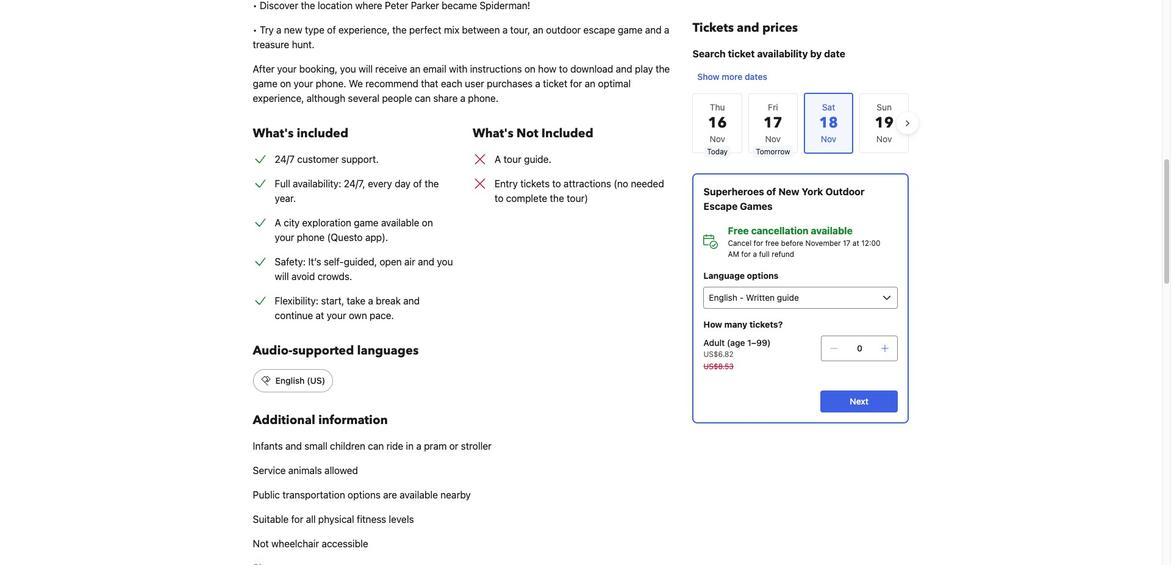 Task type: locate. For each thing, give the bounding box(es) containing it.
available inside a city exploration game available on your phone (questo app).
[[381, 217, 420, 228]]

2 horizontal spatial game
[[618, 24, 643, 35]]

you up the we
[[340, 63, 356, 74]]

0 vertical spatial 17
[[764, 113, 783, 133]]

1 vertical spatial will
[[275, 271, 289, 282]]

1 vertical spatial a
[[275, 217, 281, 228]]

your inside a city exploration game available on your phone (questo app).
[[275, 232, 294, 243]]

an inside • try a new type of experience, the perfect mix between a tour, an outdoor escape game and a treasure hunt.
[[533, 24, 544, 35]]

a for a city exploration game available on your phone (questo app).
[[275, 217, 281, 228]]

available for on
[[381, 217, 420, 228]]

experience, down where
[[339, 24, 390, 35]]

you right the "air"
[[437, 256, 453, 267]]

available up the november
[[811, 225, 853, 236]]

games
[[740, 201, 773, 212]]

0 vertical spatial to
[[559, 63, 568, 74]]

nov inside fri 17 nov tomorrow
[[766, 134, 781, 144]]

(us)
[[307, 375, 325, 386]]

to right tickets
[[552, 178, 561, 189]]

• left try
[[253, 24, 257, 35]]

entry tickets to attractions (no needed to complete the tour)
[[495, 178, 664, 204]]

will inside safety: it's self-guided, open air and you will avoid crowds.
[[275, 271, 289, 282]]

your
[[277, 63, 297, 74], [294, 78, 313, 89], [275, 232, 294, 243], [327, 310, 346, 321]]

1 vertical spatial at
[[316, 310, 324, 321]]

perfect
[[409, 24, 442, 35]]

fitness
[[357, 514, 386, 525]]

of left new
[[767, 186, 776, 197]]

nov down the 19
[[877, 134, 892, 144]]

options down full at the top of the page
[[747, 270, 779, 281]]

12:00
[[862, 239, 881, 248]]

0 horizontal spatial of
[[327, 24, 336, 35]]

0 horizontal spatial nov
[[710, 134, 725, 144]]

to right how
[[559, 63, 568, 74]]

of right day
[[413, 178, 422, 189]]

1 horizontal spatial ticket
[[728, 48, 755, 59]]

2 horizontal spatial an
[[585, 78, 596, 89]]

options up fitness
[[348, 489, 381, 500]]

every
[[368, 178, 392, 189]]

of right type
[[327, 24, 336, 35]]

game
[[618, 24, 643, 35], [253, 78, 278, 89], [354, 217, 379, 228]]

0 vertical spatial can
[[415, 93, 431, 104]]

2 what's from the left
[[473, 125, 514, 142]]

2 horizontal spatial nov
[[877, 134, 892, 144]]

what's up 24/7 at the left top of page
[[253, 125, 294, 142]]

available right are
[[400, 489, 438, 500]]

user
[[465, 78, 484, 89]]

support.
[[342, 154, 379, 165]]

the right day
[[425, 178, 439, 189]]

1 vertical spatial not
[[253, 538, 269, 549]]

0 horizontal spatial phone.
[[316, 78, 346, 89]]

1 horizontal spatial a
[[495, 154, 501, 165]]

several
[[348, 93, 380, 104]]

for down "download"
[[570, 78, 582, 89]]

although
[[307, 93, 346, 104]]

the
[[301, 0, 315, 11], [392, 24, 407, 35], [656, 63, 670, 74], [425, 178, 439, 189], [550, 193, 564, 204]]

2 vertical spatial game
[[354, 217, 379, 228]]

or
[[449, 441, 459, 452]]

day
[[395, 178, 411, 189]]

ticket
[[728, 48, 755, 59], [543, 78, 568, 89]]

a right share
[[460, 93, 466, 104]]

the inside • try a new type of experience, the perfect mix between a tour, an outdoor escape game and a treasure hunt.
[[392, 24, 407, 35]]

0 vertical spatial at
[[853, 239, 860, 248]]

24/7
[[275, 154, 295, 165]]

phone. down the user
[[468, 93, 499, 104]]

• inside • try a new type of experience, the perfect mix between a tour, an outdoor escape game and a treasure hunt.
[[253, 24, 257, 35]]

0 horizontal spatial game
[[253, 78, 278, 89]]

how
[[538, 63, 557, 74]]

of inside full availability: 24/7, every day of the year.
[[413, 178, 422, 189]]

0 horizontal spatial experience,
[[253, 93, 304, 104]]

0 horizontal spatial 17
[[764, 113, 783, 133]]

nov inside thu 16 nov today
[[710, 134, 725, 144]]

• try a new type of experience, the perfect mix between a tour, an outdoor escape game and a treasure hunt.
[[253, 24, 670, 50]]

a left full at the top of the page
[[753, 250, 757, 259]]

nov up today
[[710, 134, 725, 144]]

your down city
[[275, 232, 294, 243]]

1 vertical spatial ticket
[[543, 78, 568, 89]]

1 what's from the left
[[253, 125, 294, 142]]

1 vertical spatial on
[[280, 78, 291, 89]]

experience,
[[339, 24, 390, 35], [253, 93, 304, 104]]

for inside after your booking, you will receive an email with instructions on how to download and play the game on your phone. we recommend that each user purchases a ticket for an optimal experience, although several people can share a phone.
[[570, 78, 582, 89]]

dates
[[745, 71, 767, 82]]

0 horizontal spatial ticket
[[543, 78, 568, 89]]

at left 12:00
[[853, 239, 860, 248]]

spiderman!
[[480, 0, 530, 11]]

an right 'tour,'
[[533, 24, 544, 35]]

sun
[[877, 102, 892, 112]]

0 horizontal spatial at
[[316, 310, 324, 321]]

the down peter
[[392, 24, 407, 35]]

1 vertical spatial phone.
[[468, 93, 499, 104]]

1 horizontal spatial you
[[437, 256, 453, 267]]

3 nov from the left
[[877, 134, 892, 144]]

ticket up show more dates
[[728, 48, 755, 59]]

will up the we
[[359, 63, 373, 74]]

instructions
[[470, 63, 522, 74]]

game right escape
[[618, 24, 643, 35]]

region containing 16
[[683, 88, 919, 159]]

hunt.
[[292, 39, 315, 50]]

peter
[[385, 0, 408, 11]]

parker
[[411, 0, 439, 11]]

1 vertical spatial to
[[552, 178, 561, 189]]

0 vertical spatial ticket
[[728, 48, 755, 59]]

0 horizontal spatial not
[[253, 538, 269, 549]]

your right "after"
[[277, 63, 297, 74]]

and up play
[[645, 24, 662, 35]]

0 vertical spatial on
[[525, 63, 536, 74]]

available inside free cancellation available cancel for free before november 17 at 12:00 am for a full refund
[[811, 225, 853, 236]]

0 vertical spatial •
[[253, 0, 257, 11]]

full availability: 24/7, every day of the year.
[[275, 178, 439, 204]]

a inside a city exploration game available on your phone (questo app).
[[275, 217, 281, 228]]

show
[[698, 71, 720, 82]]

0 vertical spatial experience,
[[339, 24, 390, 35]]

0 horizontal spatial can
[[368, 441, 384, 452]]

ride
[[387, 441, 404, 452]]

0 horizontal spatial a
[[275, 217, 281, 228]]

and right the "air"
[[418, 256, 435, 267]]

1 vertical spatial options
[[348, 489, 381, 500]]

nov
[[710, 134, 725, 144], [766, 134, 781, 144], [877, 134, 892, 144]]

can left the 'ride' at bottom left
[[368, 441, 384, 452]]

audio-
[[253, 342, 293, 359]]

you
[[340, 63, 356, 74], [437, 256, 453, 267]]

1 vertical spatial •
[[253, 24, 257, 35]]

1 horizontal spatial will
[[359, 63, 373, 74]]

1 vertical spatial game
[[253, 78, 278, 89]]

a right in
[[416, 441, 422, 452]]

what's up "tour"
[[473, 125, 514, 142]]

free
[[766, 239, 779, 248]]

1 vertical spatial you
[[437, 256, 453, 267]]

at down 'start,'
[[316, 310, 324, 321]]

the right play
[[656, 63, 670, 74]]

an down "download"
[[585, 78, 596, 89]]

16
[[708, 113, 727, 133]]

1 horizontal spatial phone.
[[468, 93, 499, 104]]

phone. up although at the top of the page
[[316, 78, 346, 89]]

1 vertical spatial experience,
[[253, 93, 304, 104]]

2 • from the top
[[253, 24, 257, 35]]

the inside full availability: 24/7, every day of the year.
[[425, 178, 439, 189]]

what's included
[[253, 125, 349, 142]]

phone
[[297, 232, 325, 243]]

1 horizontal spatial of
[[413, 178, 422, 189]]

of inside superheroes of new york outdoor escape games
[[767, 186, 776, 197]]

on inside a city exploration game available on your phone (questo app).
[[422, 217, 433, 228]]

play
[[635, 63, 653, 74]]

customer
[[297, 154, 339, 165]]

phone.
[[316, 78, 346, 89], [468, 93, 499, 104]]

not down suitable
[[253, 538, 269, 549]]

language options
[[704, 270, 779, 281]]

small
[[305, 441, 328, 452]]

that
[[421, 78, 439, 89]]

full
[[759, 250, 770, 259]]

17 right the november
[[843, 239, 851, 248]]

region
[[683, 88, 919, 159]]

additional
[[253, 412, 315, 428]]

0 vertical spatial a
[[495, 154, 501, 165]]

to down entry
[[495, 193, 504, 204]]

and inside safety: it's self-guided, open air and you will avoid crowds.
[[418, 256, 435, 267]]

we
[[349, 78, 363, 89]]

1 horizontal spatial 17
[[843, 239, 851, 248]]

1 horizontal spatial game
[[354, 217, 379, 228]]

your down 'start,'
[[327, 310, 346, 321]]

0 vertical spatial game
[[618, 24, 643, 35]]

24/7 customer support.
[[275, 154, 379, 165]]

0 vertical spatial not
[[517, 125, 539, 142]]

free cancellation available cancel for free before november 17 at 12:00 am for a full refund
[[728, 225, 881, 259]]

a right take
[[368, 295, 373, 306]]

an left email
[[410, 63, 421, 74]]

cancel
[[728, 239, 752, 248]]

17 down fri
[[764, 113, 783, 133]]

0 vertical spatial phone.
[[316, 78, 346, 89]]

2 horizontal spatial of
[[767, 186, 776, 197]]

0 horizontal spatial you
[[340, 63, 356, 74]]

ticket down how
[[543, 78, 568, 89]]

1 horizontal spatial options
[[747, 270, 779, 281]]

1 horizontal spatial nov
[[766, 134, 781, 144]]

0 vertical spatial will
[[359, 63, 373, 74]]

(age
[[727, 337, 745, 348]]

a right try
[[276, 24, 282, 35]]

for up full at the top of the page
[[754, 239, 764, 248]]

with
[[449, 63, 468, 74]]

superheroes of new york outdoor escape games
[[704, 186, 865, 212]]

fri 17 nov tomorrow
[[756, 102, 790, 156]]

a left city
[[275, 217, 281, 228]]

supported
[[293, 342, 354, 359]]

available up app).
[[381, 217, 420, 228]]

• left discover
[[253, 0, 257, 11]]

1 nov from the left
[[710, 134, 725, 144]]

will down 'safety:'
[[275, 271, 289, 282]]

and inside after your booking, you will receive an email with instructions on how to download and play the game on your phone. we recommend that each user purchases a ticket for an optimal experience, although several people can share a phone.
[[616, 63, 633, 74]]

what's not included
[[473, 125, 594, 142]]

and inside • try a new type of experience, the perfect mix between a tour, an outdoor escape game and a treasure hunt.
[[645, 24, 662, 35]]

a inside free cancellation available cancel for free before november 17 at 12:00 am for a full refund
[[753, 250, 757, 259]]

•
[[253, 0, 257, 11], [253, 24, 257, 35]]

game down "after"
[[253, 78, 278, 89]]

1 vertical spatial an
[[410, 63, 421, 74]]

how
[[704, 319, 723, 329]]

date
[[824, 48, 846, 59]]

0 horizontal spatial what's
[[253, 125, 294, 142]]

tour
[[504, 154, 522, 165]]

1 horizontal spatial on
[[422, 217, 433, 228]]

and right break
[[403, 295, 420, 306]]

on
[[525, 63, 536, 74], [280, 78, 291, 89], [422, 217, 433, 228]]

tickets
[[693, 20, 734, 36]]

0 horizontal spatial will
[[275, 271, 289, 282]]

a down how
[[535, 78, 541, 89]]

nov up tomorrow
[[766, 134, 781, 144]]

and left small
[[285, 441, 302, 452]]

what's for what's not included
[[473, 125, 514, 142]]

1 horizontal spatial at
[[853, 239, 860, 248]]

game up app).
[[354, 217, 379, 228]]

exploration
[[302, 217, 351, 228]]

levels
[[389, 514, 414, 525]]

a left "tour"
[[495, 154, 501, 165]]

1–99)
[[748, 337, 771, 348]]

outdoor
[[826, 186, 865, 197]]

location
[[318, 0, 353, 11]]

search
[[693, 48, 726, 59]]

0
[[857, 343, 863, 353]]

after
[[253, 63, 275, 74]]

1 horizontal spatial experience,
[[339, 24, 390, 35]]

at inside "flexibility: start, take a break and continue at your own pace."
[[316, 310, 324, 321]]

mix
[[444, 24, 460, 35]]

and up optimal
[[616, 63, 633, 74]]

the up type
[[301, 0, 315, 11]]

1 vertical spatial 17
[[843, 239, 851, 248]]

2 nov from the left
[[766, 134, 781, 144]]

your down booking,
[[294, 78, 313, 89]]

1 • from the top
[[253, 0, 257, 11]]

0 vertical spatial an
[[533, 24, 544, 35]]

november
[[806, 239, 841, 248]]

escape
[[704, 201, 738, 212]]

adult
[[704, 337, 725, 348]]

1 horizontal spatial what's
[[473, 125, 514, 142]]

a for a tour guide.
[[495, 154, 501, 165]]

experience, down "after"
[[253, 93, 304, 104]]

optimal
[[598, 78, 631, 89]]

download
[[571, 63, 614, 74]]

1 horizontal spatial an
[[533, 24, 544, 35]]

discover
[[260, 0, 298, 11]]

and inside "flexibility: start, take a break and continue at your own pace."
[[403, 295, 420, 306]]

can inside after your booking, you will receive an email with instructions on how to download and play the game on your phone. we recommend that each user purchases a ticket for an optimal experience, although several people can share a phone.
[[415, 93, 431, 104]]

1 horizontal spatial can
[[415, 93, 431, 104]]

not up "a tour guide."
[[517, 125, 539, 142]]

can down that
[[415, 93, 431, 104]]

the left tour)
[[550, 193, 564, 204]]

full
[[275, 178, 290, 189]]

escape
[[584, 24, 616, 35]]

at inside free cancellation available cancel for free before november 17 at 12:00 am for a full refund
[[853, 239, 860, 248]]

of inside • try a new type of experience, the perfect mix between a tour, an outdoor escape game and a treasure hunt.
[[327, 24, 336, 35]]

0 vertical spatial you
[[340, 63, 356, 74]]

you inside after your booking, you will receive an email with instructions on how to download and play the game on your phone. we recommend that each user purchases a ticket for an optimal experience, although several people can share a phone.
[[340, 63, 356, 74]]

an
[[533, 24, 544, 35], [410, 63, 421, 74], [585, 78, 596, 89]]

2 vertical spatial on
[[422, 217, 433, 228]]



Task type: describe. For each thing, give the bounding box(es) containing it.
free
[[728, 225, 749, 236]]

of for type
[[327, 24, 336, 35]]

1 horizontal spatial not
[[517, 125, 539, 142]]

guide.
[[524, 154, 552, 165]]

additional information
[[253, 412, 388, 428]]

the inside after your booking, you will receive an email with instructions on how to download and play the game on your phone. we recommend that each user purchases a ticket for an optimal experience, although several people can share a phone.
[[656, 63, 670, 74]]

0 vertical spatial options
[[747, 270, 779, 281]]

tickets
[[521, 178, 550, 189]]

accessible
[[322, 538, 368, 549]]

a tour guide.
[[495, 154, 552, 165]]

(questo
[[327, 232, 363, 243]]

show more dates
[[698, 71, 767, 82]]

a left 'tour,'
[[503, 24, 508, 35]]

0 horizontal spatial options
[[348, 489, 381, 500]]

your inside "flexibility: start, take a break and continue at your own pace."
[[327, 310, 346, 321]]

game inside a city exploration game available on your phone (questo app).
[[354, 217, 379, 228]]

adult (age 1–99) us$6.82
[[704, 337, 771, 359]]

complete
[[506, 193, 547, 204]]

1 vertical spatial can
[[368, 441, 384, 452]]

am
[[728, 250, 740, 259]]

it's
[[308, 256, 321, 267]]

nov inside the sun 19 nov
[[877, 134, 892, 144]]

type
[[305, 24, 325, 35]]

next button
[[821, 391, 898, 412]]

for right the am
[[742, 250, 751, 259]]

recommend
[[366, 78, 419, 89]]

safety: it's self-guided, open air and you will avoid crowds.
[[275, 256, 453, 282]]

safety:
[[275, 256, 306, 267]]

us$8.53
[[704, 362, 734, 371]]

break
[[376, 295, 401, 306]]

suitable for all physical fitness levels
[[253, 514, 414, 525]]

before
[[781, 239, 804, 248]]

between
[[462, 24, 500, 35]]

game inside • try a new type of experience, the perfect mix between a tour, an outdoor escape game and a treasure hunt.
[[618, 24, 643, 35]]

to inside after your booking, you will receive an email with instructions on how to download and play the game on your phone. we recommend that each user purchases a ticket for an optimal experience, although several people can share a phone.
[[559, 63, 568, 74]]

a left tickets
[[664, 24, 670, 35]]

people
[[382, 93, 412, 104]]

flexibility:
[[275, 295, 319, 306]]

allowed
[[325, 465, 358, 476]]

by
[[811, 48, 822, 59]]

open
[[380, 256, 402, 267]]

fri
[[768, 102, 778, 112]]

avoid
[[292, 271, 315, 282]]

new
[[779, 186, 800, 197]]

a inside "flexibility: start, take a break and continue at your own pace."
[[368, 295, 373, 306]]

take
[[347, 295, 366, 306]]

• for • try a new type of experience, the perfect mix between a tour, an outdoor escape game and a treasure hunt.
[[253, 24, 257, 35]]

more
[[722, 71, 743, 82]]

0 horizontal spatial an
[[410, 63, 421, 74]]

• for • discover the location where peter parker became spiderman!
[[253, 0, 257, 11]]

outdoor
[[546, 24, 581, 35]]

booking,
[[299, 63, 338, 74]]

guided,
[[344, 256, 377, 267]]

transportation
[[283, 489, 345, 500]]

the inside entry tickets to attractions (no needed to complete the tour)
[[550, 193, 564, 204]]

cancellation
[[751, 225, 809, 236]]

2 vertical spatial to
[[495, 193, 504, 204]]

us$6.82
[[704, 350, 734, 359]]

year.
[[275, 193, 296, 204]]

will inside after your booking, you will receive an email with instructions on how to download and play the game on your phone. we recommend that each user purchases a ticket for an optimal experience, although several people can share a phone.
[[359, 63, 373, 74]]

0 horizontal spatial on
[[280, 78, 291, 89]]

game inside after your booking, you will receive an email with instructions on how to download and play the game on your phone. we recommend that each user purchases a ticket for an optimal experience, although several people can share a phone.
[[253, 78, 278, 89]]

and left prices
[[737, 20, 760, 36]]

of for day
[[413, 178, 422, 189]]

19
[[875, 113, 894, 133]]

thu 16 nov today
[[707, 102, 728, 156]]

experience, inside after your booking, you will receive an email with instructions on how to download and play the game on your phone. we recommend that each user purchases a ticket for an optimal experience, although several people can share a phone.
[[253, 93, 304, 104]]

not wheelchair accessible
[[253, 538, 368, 549]]

thu
[[710, 102, 725, 112]]

refund
[[772, 250, 795, 259]]

you inside safety: it's self-guided, open air and you will avoid crowds.
[[437, 256, 453, 267]]

17 inside fri 17 nov tomorrow
[[764, 113, 783, 133]]

for left "all"
[[291, 514, 303, 525]]

new
[[284, 24, 302, 35]]

what's for what's included
[[253, 125, 294, 142]]

children
[[330, 441, 365, 452]]

nov for 16
[[710, 134, 725, 144]]

needed
[[631, 178, 664, 189]]

entry
[[495, 178, 518, 189]]

infants
[[253, 441, 283, 452]]

tickets and prices
[[693, 20, 798, 36]]

2 vertical spatial an
[[585, 78, 596, 89]]

each
[[441, 78, 463, 89]]

public transportation options are available nearby
[[253, 489, 471, 500]]

nov for 17
[[766, 134, 781, 144]]

physical
[[318, 514, 354, 525]]

ticket inside after your booking, you will receive an email with instructions on how to download and play the game on your phone. we recommend that each user purchases a ticket for an optimal experience, although several people can share a phone.
[[543, 78, 568, 89]]

show more dates button
[[693, 66, 772, 88]]

languages
[[357, 342, 419, 359]]

are
[[383, 489, 397, 500]]

suitable
[[253, 514, 289, 525]]

search ticket availability by date
[[693, 48, 846, 59]]

17 inside free cancellation available cancel for free before november 17 at 12:00 am for a full refund
[[843, 239, 851, 248]]

continue
[[275, 310, 313, 321]]

self-
[[324, 256, 344, 267]]

many
[[725, 319, 748, 329]]

included
[[297, 125, 349, 142]]

2 horizontal spatial on
[[525, 63, 536, 74]]

treasure
[[253, 39, 289, 50]]

audio-supported languages
[[253, 342, 419, 359]]

pace.
[[370, 310, 394, 321]]

available for nearby
[[400, 489, 438, 500]]

english (us)
[[275, 375, 325, 386]]

• discover the location where peter parker became spiderman!
[[253, 0, 530, 11]]

experience, inside • try a new type of experience, the perfect mix between a tour, an outdoor escape game and a treasure hunt.
[[339, 24, 390, 35]]

start,
[[321, 295, 344, 306]]

animals
[[288, 465, 322, 476]]



Task type: vqa. For each thing, say whether or not it's contained in the screenshot.
"2024"
no



